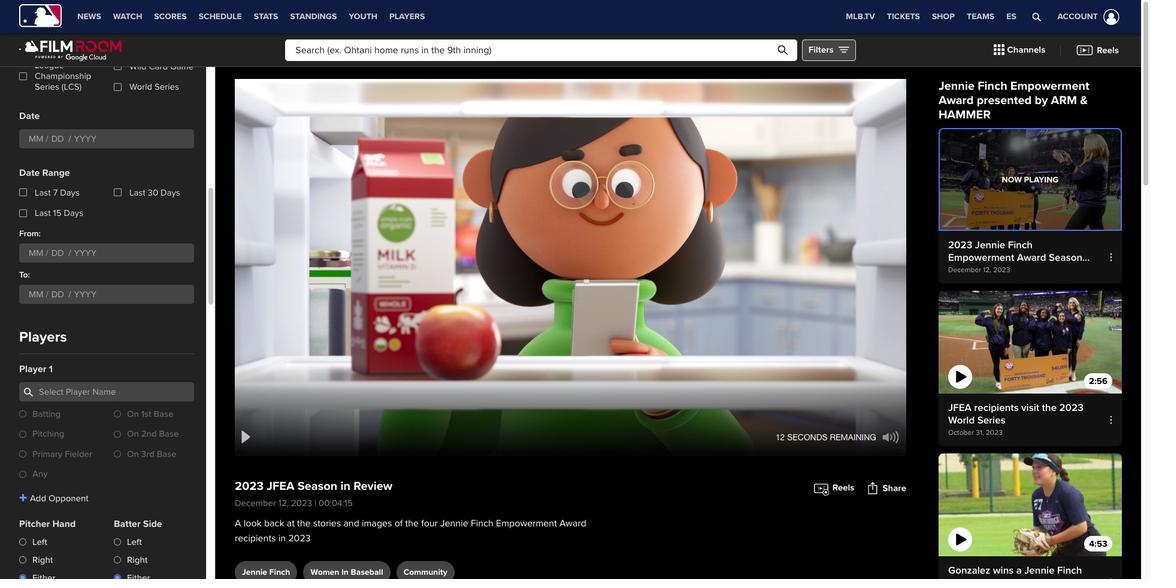 Task type: locate. For each thing, give the bounding box(es) containing it.
reels down account dropdown button
[[1097, 45, 1119, 55]]

shop
[[932, 11, 955, 22]]

YYYY telephone field
[[71, 130, 102, 148], [71, 245, 102, 263]]

on 3rd base
[[127, 449, 177, 460]]

MM telephone field
[[26, 130, 46, 148], [26, 286, 46, 304]]

1 vertical spatial in
[[278, 533, 286, 545]]

the right visit
[[1042, 402, 1057, 415]]

2 vertical spatial empowerment
[[948, 578, 1015, 580]]

0 vertical spatial dd telephone field
[[48, 130, 68, 148]]

women in baseball link
[[303, 562, 390, 580]]

0 vertical spatial mm telephone field
[[26, 130, 46, 148]]

season
[[298, 480, 337, 494]]

3 dd telephone field from the top
[[48, 286, 68, 304]]

0 horizontal spatial reels
[[833, 483, 855, 494]]

the
[[1042, 402, 1057, 415], [297, 518, 311, 530], [405, 518, 419, 530]]

on left 2nd
[[127, 429, 139, 440]]

0 vertical spatial base
[[154, 409, 173, 420]]

left down the batter side
[[127, 537, 142, 548]]

league championship series (lcs)
[[35, 60, 91, 92]]

Select Player Name text field
[[19, 383, 194, 402]]

back
[[264, 518, 284, 530]]

0 vertical spatial jfea
[[948, 402, 972, 415]]

mlb.tv
[[846, 11, 875, 22]]

series down wild card game
[[155, 81, 179, 92]]

tickets link
[[881, 0, 926, 34]]

2023 right 31,
[[986, 429, 1003, 438]]

0 vertical spatial in
[[341, 480, 351, 494]]

option group for pitcher hand
[[19, 537, 55, 580]]

es
[[1007, 11, 1017, 22]]

recipients up 31,
[[974, 402, 1019, 415]]

add opponent
[[30, 494, 88, 505]]

days right 7
[[60, 187, 80, 198]]

right
[[32, 555, 53, 566], [127, 555, 148, 566]]

1st
[[141, 409, 151, 420]]

1 secondary navigation element from the left
[[71, 0, 431, 34]]

2 vertical spatial dd telephone field
[[48, 286, 68, 304]]

option group containing batting
[[19, 408, 194, 489]]

players
[[389, 11, 425, 22], [19, 329, 67, 347]]

opponent
[[49, 494, 88, 505]]

jennie right a
[[1025, 565, 1055, 578]]

&
[[1080, 93, 1088, 108]]

reels button down account dropdown button
[[1067, 37, 1128, 63]]

on left 3rd
[[127, 449, 139, 460]]

right down the batter side
[[127, 555, 148, 566]]

0 horizontal spatial right
[[32, 555, 53, 566]]

at
[[287, 518, 295, 530]]

1 right from the left
[[32, 555, 53, 566]]

in up 00:04:15
[[341, 480, 351, 494]]

2 on from the top
[[127, 429, 139, 440]]

last left 30
[[129, 187, 145, 198]]

base right 2nd
[[159, 429, 179, 440]]

0 horizontal spatial jfea
[[267, 480, 295, 494]]

players link
[[383, 0, 431, 34]]

2 date from the top
[[19, 167, 40, 179]]

award
[[939, 93, 974, 108], [560, 518, 586, 530], [1017, 578, 1046, 580]]

0 vertical spatial recipients
[[974, 402, 1019, 415]]

in down 'back' on the left bottom of page
[[278, 533, 286, 545]]

card
[[149, 61, 168, 72]]

2 vertical spatial base
[[157, 449, 177, 460]]

date for date range
[[19, 167, 40, 179]]

series down league
[[35, 81, 59, 92]]

days right 30
[[161, 187, 180, 198]]

reels left share 'button'
[[833, 483, 855, 494]]

2023 inside a look back at the stories and images of the four jennie finch empowerment award recipients in 2023
[[288, 533, 311, 545]]

/
[[46, 134, 48, 145], [68, 134, 71, 145], [46, 248, 48, 259], [68, 248, 71, 259], [46, 290, 48, 300], [68, 290, 71, 300]]

league
[[35, 60, 64, 71]]

1 horizontal spatial recipients
[[974, 402, 1019, 415]]

dd telephone field right mm telephone field
[[48, 245, 68, 263]]

secondary navigation element
[[71, 0, 431, 34], [431, 0, 532, 34]]

last left 7
[[35, 187, 51, 198]]

2 horizontal spatial series
[[978, 415, 1006, 427]]

DD telephone field
[[48, 130, 68, 148], [48, 245, 68, 263], [48, 286, 68, 304]]

mm telephone field up the date range
[[26, 130, 46, 148]]

left down pitcher
[[32, 537, 47, 548]]

1 vertical spatial date
[[19, 167, 40, 179]]

last
[[35, 187, 51, 198], [129, 187, 145, 198], [35, 208, 51, 219]]

mlb media player group
[[235, 79, 906, 457]]

date left the range
[[19, 167, 40, 179]]

0 vertical spatial empowerment
[[1011, 79, 1090, 93]]

1 vertical spatial dd telephone field
[[48, 245, 68, 263]]

yyyy telephone field down (lcs)
[[71, 130, 102, 148]]

1 date from the top
[[19, 110, 40, 122]]

2 dd telephone field from the top
[[48, 245, 68, 263]]

0 horizontal spatial world
[[129, 81, 152, 92]]

30
[[148, 187, 158, 198]]

on for on 2nd base
[[127, 429, 139, 440]]

days right the 15
[[64, 208, 83, 219]]

days
[[60, 187, 80, 198], [161, 187, 180, 198], [64, 208, 83, 219]]

0 horizontal spatial the
[[297, 518, 311, 530]]

recipients down look
[[235, 533, 276, 545]]

base for on 3rd base
[[157, 449, 177, 460]]

a
[[1016, 565, 1022, 578]]

reels button down 12 seconds remaining on the right bottom
[[813, 478, 855, 500]]

1
[[49, 364, 53, 376]]

1 vertical spatial world
[[948, 415, 975, 427]]

date down championship
[[19, 110, 40, 122]]

any
[[32, 469, 48, 480]]

2 vertical spatial award
[[1017, 578, 1046, 580]]

3 on from the top
[[127, 449, 139, 460]]

right down pitcher hand
[[32, 555, 53, 566]]

players inside the secondary navigation element
[[389, 11, 425, 22]]

1 vertical spatial players
[[19, 329, 67, 347]]

1 on from the top
[[127, 409, 139, 420]]

december
[[235, 498, 276, 509]]

jfea
[[948, 402, 972, 415], [267, 480, 295, 494]]

1 horizontal spatial right
[[127, 555, 148, 566]]

add
[[30, 494, 46, 505]]

1 horizontal spatial award
[[939, 93, 974, 108]]

primary fielder
[[32, 449, 92, 460]]

2023
[[1060, 402, 1084, 415], [986, 429, 1003, 438], [235, 480, 264, 494], [291, 498, 312, 509], [288, 533, 311, 545]]

1 vertical spatial reels
[[833, 483, 855, 494]]

1 left from the left
[[32, 537, 47, 548]]

empowerment
[[1011, 79, 1090, 93], [496, 518, 557, 530], [948, 578, 1015, 580]]

2 right from the left
[[127, 555, 148, 566]]

wins
[[993, 565, 1014, 578]]

reels
[[1097, 45, 1119, 55], [833, 483, 855, 494]]

channels button
[[985, 37, 1055, 63]]

1 horizontal spatial reels
[[1097, 45, 1119, 55]]

in inside a look back at the stories and images of the four jennie finch empowerment award recipients in 2023
[[278, 533, 286, 545]]

in inside 2023 jfea season in review december 12, 2023 | 00:04:15
[[341, 480, 351, 494]]

world down wild
[[129, 81, 152, 92]]

players up player 1
[[19, 329, 67, 347]]

base right 3rd
[[157, 449, 177, 460]]

dd telephone field for from:
[[48, 245, 68, 263]]

finch up hammer
[[978, 79, 1008, 93]]

the right "of"
[[405, 518, 419, 530]]

of
[[395, 518, 403, 530]]

15
[[53, 208, 61, 219]]

0 vertical spatial reels button
[[1067, 37, 1128, 63]]

on left 1st
[[127, 409, 139, 420]]

jennie finch link
[[235, 562, 297, 580]]

base for on 1st base
[[154, 409, 173, 420]]

major league baseball image
[[19, 4, 62, 28]]

2 left from the left
[[127, 537, 142, 548]]

jennie up hammer
[[939, 79, 975, 93]]

0 vertical spatial date
[[19, 110, 40, 122]]

1 horizontal spatial series
[[155, 81, 179, 92]]

side
[[143, 519, 162, 531]]

1 horizontal spatial jfea
[[948, 402, 972, 415]]

0 horizontal spatial left
[[32, 537, 47, 548]]

2 horizontal spatial the
[[1042, 402, 1057, 415]]

right for pitcher
[[32, 555, 53, 566]]

recipients inside a look back at the stories and images of the four jennie finch empowerment award recipients in 2023
[[235, 533, 276, 545]]

finch right a
[[1057, 565, 1082, 578]]

left
[[32, 537, 47, 548], [127, 537, 142, 548]]

account button
[[1043, 0, 1122, 34]]

left for pitcher
[[32, 537, 47, 548]]

finch
[[978, 79, 1008, 93], [471, 518, 494, 530], [1057, 565, 1082, 578], [269, 568, 290, 578]]

2 mm telephone field from the top
[[26, 286, 46, 304]]

0 vertical spatial award
[[939, 93, 974, 108]]

last 15 days
[[35, 208, 83, 219]]

jfea up october
[[948, 402, 972, 415]]

yyyy telephone field up yyyy telephone field
[[71, 245, 102, 263]]

jennie inside a look back at the stories and images of the four jennie finch empowerment award recipients in 2023
[[440, 518, 468, 530]]

last left the 15
[[35, 208, 51, 219]]

championship
[[35, 71, 91, 81]]

0 vertical spatial on
[[127, 409, 139, 420]]

award inside gonzalez wins a jennie finch empowerment award
[[1017, 578, 1046, 580]]

tickets
[[887, 11, 920, 22]]

0 horizontal spatial award
[[560, 518, 586, 530]]

1 vertical spatial yyyy telephone field
[[71, 245, 102, 263]]

1 vertical spatial mm telephone field
[[26, 286, 46, 304]]

1 vertical spatial reels button
[[813, 478, 855, 500]]

left for batter
[[127, 537, 142, 548]]

jfea up 12,
[[267, 480, 295, 494]]

2023 down at
[[288, 533, 311, 545]]

last 30 days
[[129, 187, 180, 198]]

from:
[[19, 229, 41, 239]]

stats link
[[248, 0, 284, 34]]

0 horizontal spatial series
[[35, 81, 59, 92]]

1 vertical spatial recipients
[[235, 533, 276, 545]]

in right women
[[341, 568, 349, 578]]

world up october
[[948, 415, 975, 427]]

standings
[[290, 11, 337, 22]]

0 vertical spatial players
[[389, 11, 425, 22]]

recipients
[[974, 402, 1019, 415], [235, 533, 276, 545]]

1 mm telephone field from the top
[[26, 130, 46, 148]]

YYYY telephone field
[[71, 286, 102, 304]]

series up 31,
[[978, 415, 1006, 427]]

schedule
[[199, 11, 242, 22]]

finch right four
[[471, 518, 494, 530]]

baseball
[[351, 568, 383, 578]]

players right the youth
[[389, 11, 425, 22]]

award inside a look back at the stories and images of the four jennie finch empowerment award recipients in 2023
[[560, 518, 586, 530]]

schedule link
[[193, 0, 248, 34]]

world inside jfea recipients visit the 2023 world series october 31, 2023
[[948, 415, 975, 427]]

account
[[1058, 11, 1098, 22]]

option group
[[19, 408, 194, 489], [19, 537, 55, 580], [114, 537, 150, 580]]

1 vertical spatial empowerment
[[496, 518, 557, 530]]

mm telephone field for 1st dd telephone field
[[26, 130, 46, 148]]

empowerment inside a look back at the stories and images of the four jennie finch empowerment award recipients in 2023
[[496, 518, 557, 530]]

jennie right four
[[440, 518, 468, 530]]

0 horizontal spatial recipients
[[235, 533, 276, 545]]

1 vertical spatial award
[[560, 518, 586, 530]]

1 vertical spatial base
[[159, 429, 179, 440]]

0 horizontal spatial reels button
[[813, 478, 855, 500]]

jennie inside gonzalez wins a jennie finch empowerment award
[[1025, 565, 1055, 578]]

on for on 1st base
[[127, 409, 139, 420]]

3rd
[[141, 449, 155, 460]]

the right at
[[297, 518, 311, 530]]

player
[[19, 364, 46, 376]]

date for date
[[19, 110, 40, 122]]

0 vertical spatial world
[[129, 81, 152, 92]]

2023 left the |
[[291, 498, 312, 509]]

1 horizontal spatial reels button
[[1067, 37, 1128, 63]]

base right 1st
[[154, 409, 173, 420]]

award inside jennie finch empowerment award presented by arm & hammer
[[939, 93, 974, 108]]

last for last 15 days
[[35, 208, 51, 219]]

dd telephone field left yyyy telephone field
[[48, 286, 68, 304]]

1 horizontal spatial the
[[405, 518, 419, 530]]

jfea inside jfea recipients visit the 2023 world series october 31, 2023
[[948, 402, 972, 415]]

finch inside gonzalez wins a jennie finch empowerment award
[[1057, 565, 1082, 578]]

2023 right visit
[[1060, 402, 1084, 415]]

1 horizontal spatial players
[[389, 11, 425, 22]]

1 horizontal spatial left
[[127, 537, 142, 548]]

1 vertical spatial on
[[127, 429, 139, 440]]

2 horizontal spatial award
[[1017, 578, 1046, 580]]

dd telephone field up the range
[[48, 130, 68, 148]]

watch link
[[107, 0, 148, 34]]

0 vertical spatial yyyy telephone field
[[71, 130, 102, 148]]

12,
[[278, 498, 289, 509]]

player 1
[[19, 364, 53, 376]]

teams
[[967, 11, 995, 22]]

0 horizontal spatial players
[[19, 329, 67, 347]]

1 vertical spatial jfea
[[267, 480, 295, 494]]

1 horizontal spatial world
[[948, 415, 975, 427]]

2 vertical spatial on
[[127, 449, 139, 460]]

right for batter
[[127, 555, 148, 566]]

a
[[235, 518, 241, 530]]

the inside jfea recipients visit the 2023 world series october 31, 2023
[[1042, 402, 1057, 415]]

mm telephone field down to: at the left of the page
[[26, 286, 46, 304]]



Task type: describe. For each thing, give the bounding box(es) containing it.
women in baseball
[[311, 568, 383, 578]]

channels
[[1007, 45, 1046, 55]]

on for on 3rd base
[[127, 449, 139, 460]]

base for on 2nd base
[[159, 429, 179, 440]]

stories
[[313, 518, 341, 530]]

0 vertical spatial reels
[[1097, 45, 1119, 55]]

2 secondary navigation element from the left
[[431, 0, 532, 34]]

world series
[[129, 81, 179, 92]]

jennie down look
[[242, 568, 267, 578]]

batting
[[32, 409, 61, 420]]

Free text search text field
[[285, 39, 797, 61]]

pitcher hand
[[19, 519, 76, 531]]

series inside jfea recipients visit the 2023 world series october 31, 2023
[[978, 415, 1006, 427]]

add opponent button
[[19, 489, 88, 510]]

jennie inside jennie finch empowerment award presented by arm & hammer
[[939, 79, 975, 93]]

secondary navigation element containing news
[[71, 0, 431, 34]]

community link
[[396, 562, 455, 580]]

pitching
[[32, 429, 64, 440]]

2 yyyy telephone field from the top
[[71, 245, 102, 263]]

scores
[[154, 11, 187, 22]]

jfea winners visit 2023 ws image
[[939, 291, 1122, 394]]

es link
[[1001, 0, 1023, 34]]

mm telephone field for dd telephone field for to:
[[26, 286, 46, 304]]

batter
[[114, 519, 141, 531]]

news
[[77, 11, 101, 22]]

standings link
[[284, 0, 343, 34]]

shop link
[[926, 0, 961, 34]]

and
[[344, 518, 359, 530]]

days for last 15 days
[[64, 208, 83, 219]]

2 vertical spatial in
[[341, 568, 349, 578]]

on 2nd base
[[127, 429, 179, 440]]

hammer
[[939, 108, 991, 122]]

|
[[315, 498, 316, 509]]

by
[[1035, 93, 1048, 108]]

wild
[[129, 61, 147, 72]]

pitcher
[[19, 519, 50, 531]]

days for last 30 days
[[161, 187, 180, 198]]

mlb film room - powered by google cloud image
[[19, 39, 122, 61]]

gonzalez
[[948, 565, 991, 578]]

scores link
[[148, 0, 193, 34]]

recipients inside jfea recipients visit the 2023 world series october 31, 2023
[[974, 402, 1019, 415]]

;
[[235, 80, 237, 92]]

fielder
[[65, 449, 92, 460]]

youth link
[[343, 0, 383, 34]]

2nd
[[141, 429, 157, 440]]

12 seconds remaining
[[776, 433, 876, 442]]

women
[[311, 568, 339, 578]]

finch left women
[[269, 568, 290, 578]]

MM telephone field
[[26, 245, 46, 263]]

mute (m) image
[[883, 432, 899, 444]]

on 1st base
[[127, 409, 173, 420]]

filters
[[809, 45, 834, 55]]

stats
[[254, 11, 278, 22]]

visit
[[1022, 402, 1040, 415]]

jfea recipients visit the 2023 world series october 31, 2023
[[948, 402, 1084, 438]]

last for last 7 days
[[35, 187, 51, 198]]

7
[[53, 187, 58, 198]]

31,
[[976, 429, 984, 438]]

days for last 7 days
[[60, 187, 80, 198]]

game
[[170, 61, 194, 72]]

dd telephone field for to:
[[48, 286, 68, 304]]

tertiary navigation element
[[840, 0, 1023, 34]]

series inside league championship series (lcs)
[[35, 81, 59, 92]]

jfea inside 2023 jfea season in review december 12, 2023 | 00:04:15
[[267, 480, 295, 494]]

play (space) image
[[242, 431, 250, 444]]

date range
[[19, 167, 70, 179]]

filters button
[[802, 39, 856, 61]]

images
[[362, 518, 392, 530]]

(lcs)
[[62, 81, 82, 92]]

community
[[404, 568, 447, 578]]

presented
[[977, 93, 1032, 108]]

teams link
[[961, 0, 1001, 34]]

1 dd telephone field from the top
[[48, 130, 68, 148]]

jennie finch
[[242, 568, 290, 578]]

2023 up december
[[235, 480, 264, 494]]

jennie finch empowerment award presented by arm & hammer
[[939, 79, 1090, 122]]

october
[[948, 429, 974, 438]]

last 7 days
[[35, 187, 80, 198]]

youth
[[349, 11, 377, 22]]

finch inside a look back at the stories and images of the four jennie finch empowerment award recipients in 2023
[[471, 518, 494, 530]]

to:
[[19, 270, 30, 281]]

empowerment inside jennie finch empowerment award presented by arm & hammer
[[1011, 79, 1090, 93]]

gonzalez wins a jennie finch empowerment award
[[948, 565, 1082, 580]]

seconds
[[787, 433, 828, 442]]

last for last 30 days
[[129, 187, 145, 198]]

four
[[421, 518, 438, 530]]

option group for batter side
[[114, 537, 150, 580]]

arm
[[1051, 93, 1077, 108]]

4:53
[[1089, 539, 1108, 550]]

1 yyyy telephone field from the top
[[71, 130, 102, 148]]

watch
[[113, 11, 142, 22]]

share button
[[867, 478, 906, 500]]

a look back at the stories and images of the four jennie finch empowerment award recipients in 2023
[[235, 518, 586, 545]]

finch inside jennie finch empowerment award presented by arm & hammer
[[978, 79, 1008, 93]]

share
[[883, 483, 906, 494]]

range
[[42, 167, 70, 179]]

gonzalez receives a jfea image
[[939, 454, 1122, 557]]

top navigation menu bar
[[0, 0, 1141, 34]]

00:04:15
[[319, 498, 353, 509]]

12 seconds remaining element
[[772, 433, 876, 442]]

batter side
[[114, 519, 162, 531]]

hand
[[52, 519, 76, 531]]

mlb.tv link
[[840, 0, 881, 34]]

remaining
[[830, 433, 876, 442]]

empowerment inside gonzalez wins a jennie finch empowerment award
[[948, 578, 1015, 580]]



Task type: vqa. For each thing, say whether or not it's contained in the screenshot.
bottommost World
yes



